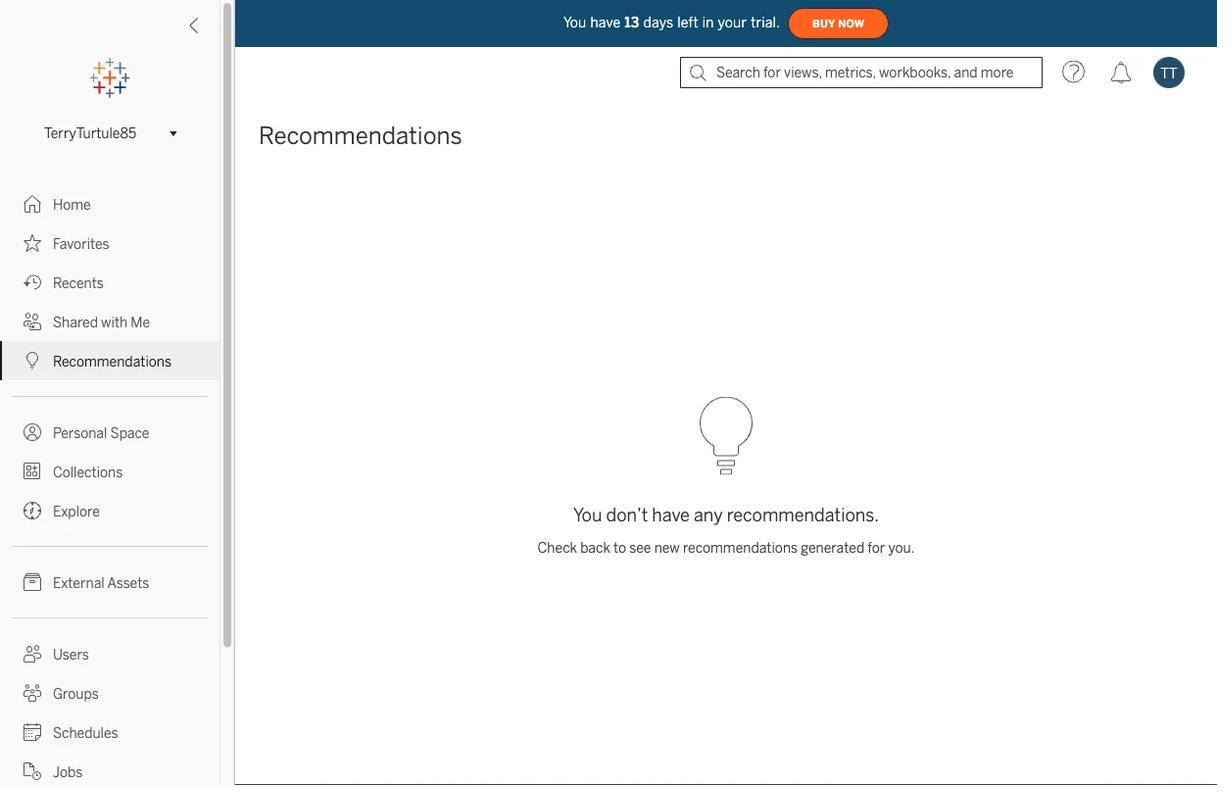 Task type: locate. For each thing, give the bounding box(es) containing it.
you.
[[889, 540, 915, 556]]

you have 13 days left in your trial.
[[564, 14, 781, 31]]

to
[[614, 540, 627, 556]]

with
[[101, 314, 128, 330]]

recommendations
[[259, 122, 462, 150], [53, 354, 172, 370]]

personal space link
[[0, 413, 220, 452]]

home link
[[0, 184, 220, 224]]

explore link
[[0, 491, 220, 531]]

back
[[581, 540, 611, 556]]

for
[[868, 540, 886, 556]]

schedules
[[53, 725, 118, 741]]

you for you don't have any recommendations.
[[574, 505, 602, 526]]

external assets link
[[0, 563, 220, 602]]

recommendations.
[[727, 505, 880, 526]]

have
[[591, 14, 621, 31], [652, 505, 690, 526]]

jobs link
[[0, 752, 220, 785]]

have up new
[[652, 505, 690, 526]]

1 vertical spatial recommendations
[[53, 354, 172, 370]]

groups link
[[0, 674, 220, 713]]

1 vertical spatial you
[[574, 505, 602, 526]]

users link
[[0, 634, 220, 674]]

1 horizontal spatial have
[[652, 505, 690, 526]]

0 vertical spatial you
[[564, 14, 587, 31]]

check back to see new recommendations generated for you.
[[538, 540, 915, 556]]

buy now button
[[789, 8, 890, 39]]

generated
[[801, 540, 865, 556]]

home
[[53, 197, 91, 213]]

recents link
[[0, 263, 220, 302]]

days
[[644, 14, 674, 31]]

personal
[[53, 425, 107, 441]]

assets
[[107, 575, 149, 591]]

favorites
[[53, 236, 109, 252]]

1 horizontal spatial recommendations
[[259, 122, 462, 150]]

personal space
[[53, 425, 149, 441]]

you for you have 13 days left in your trial.
[[564, 14, 587, 31]]

main navigation. press the up and down arrow keys to access links. element
[[0, 184, 220, 785]]

users
[[53, 647, 89, 663]]

you up the back
[[574, 505, 602, 526]]

have left 13
[[591, 14, 621, 31]]

0 vertical spatial recommendations
[[259, 122, 462, 150]]

0 horizontal spatial recommendations
[[53, 354, 172, 370]]

buy now
[[813, 17, 865, 30]]

0 vertical spatial have
[[591, 14, 621, 31]]

now
[[839, 17, 865, 30]]

terryturtule85 button
[[36, 122, 183, 145]]

you
[[564, 14, 587, 31], [574, 505, 602, 526]]

you left 13
[[564, 14, 587, 31]]



Task type: vqa. For each thing, say whether or not it's contained in the screenshot.
Detection
no



Task type: describe. For each thing, give the bounding box(es) containing it.
left
[[678, 14, 699, 31]]

schedules link
[[0, 713, 220, 752]]

external
[[53, 575, 105, 591]]

any
[[694, 505, 723, 526]]

shared with me link
[[0, 302, 220, 341]]

13
[[625, 14, 640, 31]]

see
[[630, 540, 652, 556]]

recents
[[53, 275, 104, 291]]

in
[[703, 14, 714, 31]]

shared
[[53, 314, 98, 330]]

me
[[131, 314, 150, 330]]

shared with me
[[53, 314, 150, 330]]

collections
[[53, 464, 123, 480]]

don't
[[606, 505, 648, 526]]

recommendations inside recommendations link
[[53, 354, 172, 370]]

Search for views, metrics, workbooks, and more text field
[[681, 57, 1043, 88]]

recommendations link
[[0, 341, 220, 380]]

check
[[538, 540, 578, 556]]

space
[[110, 425, 149, 441]]

favorites link
[[0, 224, 220, 263]]

terryturtule85
[[44, 125, 136, 141]]

trial.
[[751, 14, 781, 31]]

groups
[[53, 686, 99, 702]]

external assets
[[53, 575, 149, 591]]

recommendations
[[683, 540, 798, 556]]

navigation panel element
[[0, 59, 220, 785]]

explore
[[53, 504, 100, 520]]

1 vertical spatial have
[[652, 505, 690, 526]]

new
[[655, 540, 680, 556]]

your
[[718, 14, 747, 31]]

collections link
[[0, 452, 220, 491]]

buy
[[813, 17, 836, 30]]

0 horizontal spatial have
[[591, 14, 621, 31]]

you don't have any recommendations.
[[574, 505, 880, 526]]

jobs
[[53, 764, 83, 781]]



